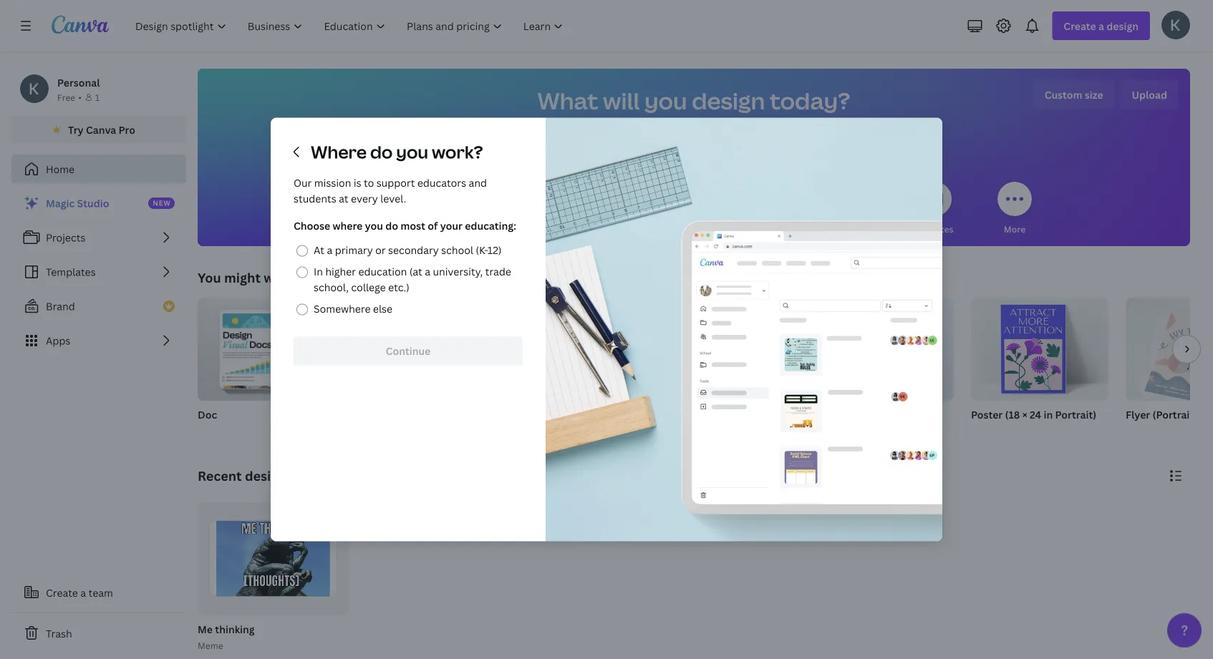 Task type: vqa. For each thing, say whether or not it's contained in the screenshot.
is
yes



Task type: locate. For each thing, give the bounding box(es) containing it.
in
[[314, 265, 323, 279]]

2 vertical spatial a
[[80, 586, 86, 600]]

you right for
[[373, 223, 389, 235]]

you inside button
[[373, 223, 389, 235]]

group for poster (18 × 24 in portrait)
[[971, 298, 1109, 401]]

design
[[692, 85, 765, 116]]

you for design
[[645, 85, 687, 116]]

1 group from the left
[[198, 298, 335, 401]]

(18
[[1005, 408, 1020, 422]]

social media button
[[668, 172, 721, 246]]

12)
[[488, 244, 502, 257]]

presentations
[[585, 223, 643, 235]]

presentations button
[[585, 172, 643, 246]]

your
[[440, 219, 463, 233]]

designs
[[245, 467, 293, 485]]

in higher education (at a university, trade school, college etc.)
[[314, 265, 511, 294]]

create a team
[[46, 586, 113, 600]]

to inside our mission is to support educators and students at every level.
[[364, 176, 374, 190]]

try canva pro button
[[11, 116, 186, 143]]

doc group
[[198, 298, 335, 440]]

video
[[662, 408, 690, 422]]

3 group from the left
[[507, 298, 645, 401]]

group
[[198, 298, 335, 401], [352, 298, 490, 401], [507, 298, 645, 401], [662, 298, 799, 401], [817, 298, 954, 401], [971, 298, 1109, 401]]

0 vertical spatial to
[[364, 176, 374, 190]]

to
[[364, 176, 374, 190], [298, 269, 311, 287]]

a right 'at'
[[327, 244, 333, 257]]

1 vertical spatial to
[[298, 269, 311, 287]]

free
[[57, 91, 75, 103]]

support
[[377, 176, 415, 190]]

to left the in
[[298, 269, 311, 287]]

for you button
[[356, 172, 390, 246]]

apps
[[46, 334, 70, 348]]

trash link
[[11, 620, 186, 648]]

you up support
[[396, 140, 428, 164]]

videos
[[760, 223, 789, 235]]

1
[[95, 91, 100, 103]]

whiteboards
[[507, 223, 560, 235]]

free •
[[57, 91, 82, 103]]

do up support
[[370, 140, 393, 164]]

products
[[847, 223, 885, 235]]

1 horizontal spatial to
[[364, 176, 374, 190]]

a inside create a team button
[[80, 586, 86, 600]]

top level navigation element
[[126, 11, 576, 40]]

might
[[224, 269, 261, 287]]

do left most
[[386, 219, 398, 233]]

(k-
[[476, 244, 488, 257]]

you
[[645, 85, 687, 116], [396, 140, 428, 164], [365, 219, 383, 233], [373, 223, 389, 235]]

meme
[[198, 640, 223, 652]]

else
[[373, 302, 393, 316]]

a for team
[[80, 586, 86, 600]]

group for instagram post (square)
[[817, 298, 954, 401]]

group for video
[[662, 298, 799, 401]]

5 group from the left
[[817, 298, 954, 401]]

a inside in higher education (at a university, trade school, college etc.)
[[425, 265, 431, 279]]

list
[[11, 189, 186, 355]]

pro
[[119, 123, 135, 136]]

for you
[[358, 223, 389, 235]]

print products button
[[824, 172, 885, 246]]

somewhere else
[[314, 302, 393, 316]]

home link
[[11, 155, 186, 183]]

you right will
[[645, 85, 687, 116]]

or
[[375, 244, 386, 257]]

to right is
[[364, 176, 374, 190]]

2 horizontal spatial a
[[425, 265, 431, 279]]

poster (18 × 24 in portrait) group
[[971, 298, 1109, 440]]

of
[[428, 219, 438, 233]]

canva
[[86, 123, 116, 136]]

a left "team"
[[80, 586, 86, 600]]

level.
[[380, 192, 406, 206]]

is
[[354, 176, 361, 190]]

in
[[1044, 408, 1053, 422]]

you up "or"
[[365, 219, 383, 233]]

(at
[[410, 265, 422, 279]]

flyer (portrait 8.5 
[[1126, 408, 1213, 422]]

(16:9)
[[572, 408, 600, 422]]

you for do
[[365, 219, 383, 233]]

studio
[[77, 197, 109, 210]]

0 vertical spatial a
[[327, 244, 333, 257]]

video group
[[662, 298, 799, 440]]

0 horizontal spatial a
[[80, 586, 86, 600]]

try
[[68, 123, 84, 136]]

1 horizontal spatial a
[[327, 244, 333, 257]]

6 group from the left
[[971, 298, 1109, 401]]

at
[[339, 192, 349, 206]]

me
[[198, 623, 213, 637]]

choose
[[294, 219, 330, 233]]

0 horizontal spatial to
[[298, 269, 311, 287]]

somewhere
[[314, 302, 371, 316]]

templates
[[46, 265, 96, 279]]

flyer (portrait 8.5 × 11 in) group
[[1126, 298, 1213, 440]]

personal
[[57, 76, 100, 89]]

4 group from the left
[[662, 298, 799, 401]]

at
[[314, 244, 325, 257]]

do
[[370, 140, 393, 164], [386, 219, 398, 233]]

flyer
[[1126, 408, 1151, 422]]

1 vertical spatial a
[[425, 265, 431, 279]]

None search field
[[479, 133, 909, 162]]

will
[[603, 85, 640, 116]]

for
[[358, 223, 371, 235]]

•
[[78, 91, 82, 103]]

instagram post (square)
[[817, 408, 933, 422]]

a right (at
[[425, 265, 431, 279]]

you
[[198, 269, 221, 287]]

me thinking meme
[[198, 623, 255, 652]]

group for presentation (16:9)
[[507, 298, 645, 401]]

a
[[327, 244, 333, 257], [425, 265, 431, 279], [80, 586, 86, 600]]

work?
[[432, 140, 483, 164]]

(square)
[[892, 408, 933, 422]]

option group
[[294, 240, 523, 320]]

websites button
[[916, 172, 954, 246]]

poster (18 × 24 in portrait)
[[971, 408, 1097, 422]]



Task type: describe. For each thing, give the bounding box(es) containing it.
print products
[[824, 223, 885, 235]]

poster
[[971, 408, 1003, 422]]

choose where you do most of your educating:
[[294, 219, 516, 233]]

where
[[311, 140, 367, 164]]

docs button
[[436, 172, 471, 246]]

our
[[294, 176, 312, 190]]

2 group from the left
[[352, 298, 490, 401]]

you might want to try...
[[198, 269, 342, 287]]

want
[[264, 269, 295, 287]]

students
[[294, 192, 336, 206]]

what will you design today?
[[538, 85, 851, 116]]

team
[[88, 586, 113, 600]]

projects
[[46, 231, 86, 245]]

continue
[[386, 345, 431, 358]]

social
[[668, 223, 693, 235]]

you for work?
[[396, 140, 428, 164]]

media
[[695, 223, 721, 235]]

docs
[[443, 223, 464, 235]]

brand link
[[11, 292, 186, 321]]

secondary
[[388, 244, 439, 257]]

post
[[868, 408, 890, 422]]

try canva pro
[[68, 123, 135, 136]]

instagram post (square) group
[[817, 298, 954, 440]]

mission
[[314, 176, 351, 190]]

today?
[[770, 85, 851, 116]]

university,
[[433, 265, 483, 279]]

and
[[469, 176, 487, 190]]

educating:
[[465, 219, 516, 233]]

apps link
[[11, 327, 186, 355]]

0 vertical spatial do
[[370, 140, 393, 164]]

higher
[[325, 265, 356, 279]]

our mission is to support educators and students at every level.
[[294, 176, 487, 206]]

to for want
[[298, 269, 311, 287]]

group for doc
[[198, 298, 335, 401]]

portrait)
[[1056, 408, 1097, 422]]

presentation (16:9) group
[[507, 298, 645, 440]]

me thinking button
[[198, 621, 255, 639]]

magic
[[46, 197, 75, 210]]

×
[[1023, 408, 1028, 422]]

more
[[1004, 223, 1026, 235]]

videos button
[[757, 172, 792, 246]]

1 vertical spatial do
[[386, 219, 398, 233]]

recent
[[198, 467, 242, 485]]

school
[[441, 244, 474, 257]]

more button
[[998, 172, 1032, 246]]

recent designs
[[198, 467, 293, 485]]

school,
[[314, 281, 349, 294]]

presentation
[[507, 408, 570, 422]]

trade
[[485, 265, 511, 279]]

create a team button
[[11, 579, 186, 607]]

home
[[46, 162, 75, 176]]

education
[[358, 265, 407, 279]]

college
[[351, 281, 386, 294]]

brand
[[46, 300, 75, 313]]

(portrait
[[1153, 408, 1194, 422]]

try...
[[314, 269, 342, 287]]

option group containing at a primary or secondary school (k-12)
[[294, 240, 523, 320]]

magic studio
[[46, 197, 109, 210]]

websites
[[916, 223, 954, 235]]

to for is
[[364, 176, 374, 190]]

what
[[538, 85, 599, 116]]

print
[[824, 223, 845, 235]]

doc
[[198, 408, 217, 422]]

a for primary
[[327, 244, 333, 257]]

social media
[[668, 223, 721, 235]]

templates link
[[11, 258, 186, 287]]

list containing magic studio
[[11, 189, 186, 355]]

where do you work?
[[311, 140, 483, 164]]

every
[[351, 192, 378, 206]]

24
[[1030, 408, 1042, 422]]

8.5
[[1197, 408, 1211, 422]]

thinking
[[215, 623, 255, 637]]

new
[[153, 198, 171, 208]]



